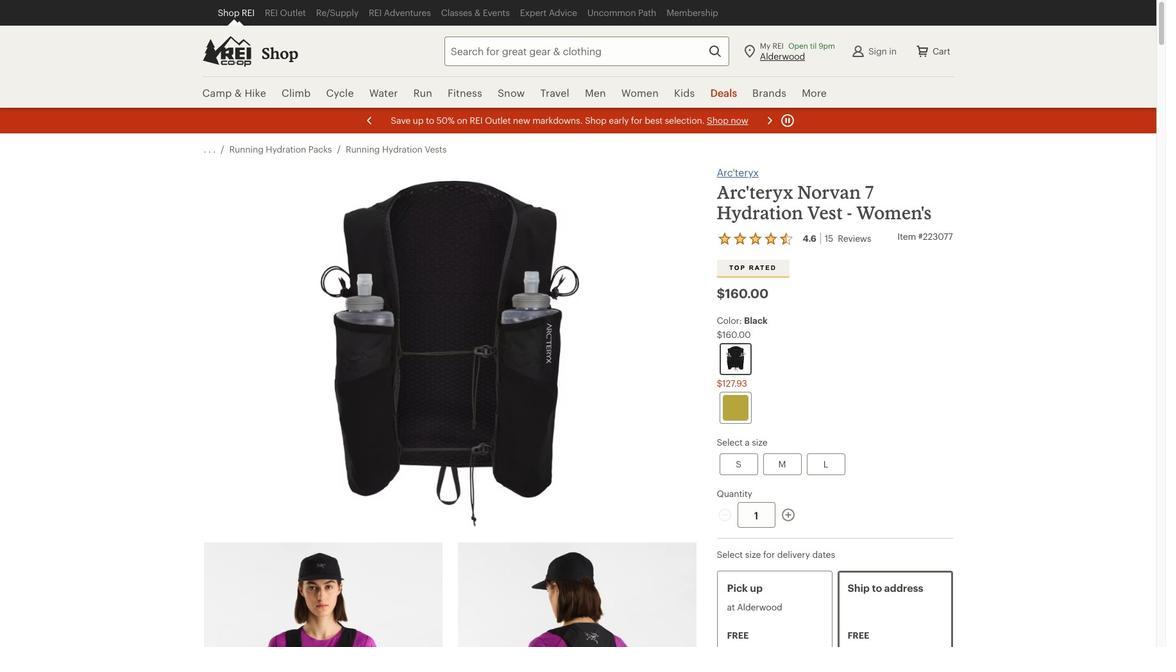 Task type: vqa. For each thing, say whether or not it's contained in the screenshot.
Shop REI link
yes



Task type: locate. For each thing, give the bounding box(es) containing it.
re/supply
[[316, 7, 359, 18]]

s button
[[720, 454, 758, 476]]

0 horizontal spatial up
[[413, 115, 424, 126]]

rei inside the promotional messages marquee
[[470, 115, 483, 126]]

men button
[[578, 77, 614, 109]]

0 vertical spatial $160.00
[[717, 286, 769, 301]]

/
[[221, 144, 224, 155], [337, 144, 341, 155]]

select left a
[[717, 437, 743, 448]]

rei outlet
[[265, 7, 306, 18]]

top rated
[[730, 264, 777, 272]]

l button
[[807, 454, 846, 476]]

rei left adventures
[[369, 7, 382, 18]]

2 select from the top
[[717, 549, 743, 560]]

1 arc'teryx from the top
[[717, 166, 759, 178]]

/ right . . . dropdown button on the left of page
[[221, 144, 224, 155]]

shop rei link
[[213, 0, 260, 26]]

1 vertical spatial outlet
[[485, 115, 511, 126]]

0 horizontal spatial .
[[204, 144, 206, 155]]

outlet inside shop banner
[[280, 7, 306, 18]]

None number field
[[738, 503, 776, 528]]

2 arc'teryx from the top
[[717, 182, 794, 203]]

women's
[[857, 202, 933, 223]]

snow
[[498, 87, 525, 99]]

None field
[[445, 36, 730, 66]]

next message image
[[762, 113, 778, 128]]

hydration
[[266, 144, 306, 155], [382, 144, 423, 155], [717, 202, 804, 223]]

outlet up shop link
[[280, 7, 306, 18]]

outlet
[[280, 7, 306, 18], [485, 115, 511, 126]]

. . . button
[[204, 144, 216, 155]]

advice
[[549, 7, 578, 18]]

uncommon path link
[[583, 0, 662, 26]]

None search field
[[422, 36, 730, 66]]

to left '50%'
[[426, 115, 434, 126]]

shop
[[218, 7, 240, 18], [262, 44, 299, 62], [585, 115, 607, 126], [707, 115, 729, 126]]

0 vertical spatial &
[[475, 7, 481, 18]]

reviews
[[838, 233, 872, 244]]

& inside dropdown button
[[235, 87, 242, 99]]

1 horizontal spatial outlet
[[485, 115, 511, 126]]

0 vertical spatial arc'teryx
[[717, 166, 759, 178]]

0 horizontal spatial to
[[426, 115, 434, 126]]

search image
[[708, 43, 723, 59]]

1 running from the left
[[229, 144, 264, 155]]

up for pick
[[751, 582, 763, 594]]

.
[[204, 144, 206, 155], [209, 144, 211, 155], [213, 144, 216, 155]]

outlet left new
[[485, 115, 511, 126]]

1 horizontal spatial &
[[475, 7, 481, 18]]

arc'teryx down now
[[717, 166, 759, 178]]

#223077
[[919, 231, 954, 242]]

up
[[413, 115, 424, 126], [751, 582, 763, 594]]

ship to address
[[848, 582, 924, 594]]

to inside the promotional messages marquee
[[426, 115, 434, 126]]

shop left early
[[585, 115, 607, 126]]

previous message image
[[362, 113, 377, 128]]

0 horizontal spatial &
[[235, 87, 242, 99]]

uncommon
[[588, 7, 636, 18]]

1 vertical spatial size
[[746, 549, 762, 560]]

to right ship
[[873, 582, 883, 594]]

arc'teryx
[[717, 166, 759, 178], [717, 182, 794, 203]]

running hydration packs link
[[229, 144, 332, 155]]

0 horizontal spatial free
[[728, 630, 749, 641]]

0 horizontal spatial hydration
[[266, 144, 306, 155]]

0 horizontal spatial running
[[229, 144, 264, 155]]

0 horizontal spatial for
[[631, 115, 643, 126]]

membership
[[667, 7, 719, 18]]

up for save
[[413, 115, 424, 126]]

free down at
[[728, 630, 749, 641]]

$160.00 down color:
[[717, 329, 751, 340]]

decrement quantity image
[[717, 508, 733, 523]]

packs
[[309, 144, 332, 155]]

0 vertical spatial outlet
[[280, 7, 306, 18]]

arc'teryx down "arc'teryx" link on the right top of page
[[717, 182, 794, 203]]

&
[[475, 7, 481, 18], [235, 87, 242, 99]]

hydration left packs
[[266, 144, 306, 155]]

2 free from the left
[[848, 630, 870, 641]]

0 vertical spatial to
[[426, 115, 434, 126]]

& left hike
[[235, 87, 242, 99]]

running down previous message icon
[[346, 144, 380, 155]]

for
[[631, 115, 643, 126], [764, 549, 775, 560]]

1 vertical spatial to
[[873, 582, 883, 594]]

2 $160.00 from the top
[[717, 329, 751, 340]]

0 horizontal spatial /
[[221, 144, 224, 155]]

women
[[622, 87, 659, 99]]

free down ship
[[848, 630, 870, 641]]

1 horizontal spatial to
[[873, 582, 883, 594]]

pause banner message scrolling image
[[780, 113, 796, 128]]

travel
[[541, 87, 570, 99]]

running right . . . dropdown button on the left of page
[[229, 144, 264, 155]]

adventures
[[384, 7, 431, 18]]

snow button
[[490, 77, 533, 109]]

now
[[731, 115, 749, 126]]

shop rei
[[218, 7, 255, 18]]

1 horizontal spatial /
[[337, 144, 341, 155]]

$127.93
[[717, 378, 748, 389]]

1 vertical spatial arc'teryx
[[717, 182, 794, 203]]

1 vertical spatial up
[[751, 582, 763, 594]]

classes
[[441, 7, 473, 18]]

/ right packs
[[337, 144, 341, 155]]

for left delivery
[[764, 549, 775, 560]]

0 vertical spatial for
[[631, 115, 643, 126]]

running
[[229, 144, 264, 155], [346, 144, 380, 155]]

rei outlet link
[[260, 0, 311, 26]]

m
[[779, 459, 787, 470]]

save up to 50% on rei outlet new markdowns. shop early for best selection. shop now
[[391, 115, 749, 126]]

up right pick at bottom
[[751, 582, 763, 594]]

2 . from the left
[[209, 144, 211, 155]]

rei right on
[[470, 115, 483, 126]]

sign in
[[869, 45, 897, 56]]

alderwood down open
[[761, 50, 806, 61]]

rei co-op, go to rei.com home page link
[[203, 36, 251, 66]]

re/supply link
[[311, 0, 364, 26]]

hydration down "arc'teryx" link on the right top of page
[[717, 202, 804, 223]]

for left best at the right top of the page
[[631, 115, 643, 126]]

& left events
[[475, 7, 481, 18]]

up right save
[[413, 115, 424, 126]]

select inside "element"
[[717, 437, 743, 448]]

& for classes
[[475, 7, 481, 18]]

1 horizontal spatial .
[[209, 144, 211, 155]]

color: black image
[[726, 347, 746, 372]]

1 horizontal spatial for
[[764, 549, 775, 560]]

color: lampyre/sprint image
[[723, 395, 749, 421]]

0 vertical spatial size
[[752, 437, 768, 448]]

hydration down save
[[382, 144, 423, 155]]

select up pick at bottom
[[717, 549, 743, 560]]

1 vertical spatial &
[[235, 87, 242, 99]]

rei right my
[[773, 41, 784, 50]]

increment quantity image
[[781, 508, 796, 523]]

select
[[717, 437, 743, 448], [717, 549, 743, 560]]

$160.00 down top
[[717, 286, 769, 301]]

0 horizontal spatial outlet
[[280, 7, 306, 18]]

size inside "element"
[[752, 437, 768, 448]]

1 horizontal spatial up
[[751, 582, 763, 594]]

brands button
[[745, 77, 795, 109]]

2 horizontal spatial hydration
[[717, 202, 804, 223]]

1 vertical spatial $160.00
[[717, 329, 751, 340]]

none field inside shop banner
[[445, 36, 730, 66]]

1 vertical spatial select
[[717, 549, 743, 560]]

size right a
[[752, 437, 768, 448]]

fitness
[[448, 87, 483, 99]]

classes & events link
[[436, 0, 515, 26]]

2 horizontal spatial .
[[213, 144, 216, 155]]

markdowns.
[[533, 115, 583, 126]]

expert
[[520, 7, 547, 18]]

up inside the promotional messages marquee
[[413, 115, 424, 126]]

my
[[761, 41, 771, 50]]

50%
[[437, 115, 455, 126]]

0 vertical spatial select
[[717, 437, 743, 448]]

0 vertical spatial up
[[413, 115, 424, 126]]

in
[[890, 45, 897, 56]]

1 horizontal spatial running
[[346, 144, 380, 155]]

shop link
[[262, 44, 299, 63]]

shop banner
[[0, 0, 1157, 109]]

climb button
[[274, 77, 319, 109]]

0 vertical spatial alderwood
[[761, 50, 806, 61]]

at
[[728, 602, 735, 613]]

1 free from the left
[[728, 630, 749, 641]]

alderwood inside my rei open til 9pm alderwood
[[761, 50, 806, 61]]

alderwood down pick up in the bottom of the page
[[738, 602, 783, 613]]

1 horizontal spatial free
[[848, 630, 870, 641]]

4.6
[[803, 233, 817, 244]]

cart
[[933, 45, 951, 56]]

camp
[[203, 87, 232, 99]]

1 . from the left
[[204, 144, 206, 155]]

size up pick up in the bottom of the page
[[746, 549, 762, 560]]

brands
[[753, 87, 787, 99]]

select for pick up
[[717, 549, 743, 560]]

rei inside my rei open til 9pm alderwood
[[773, 41, 784, 50]]

1 select from the top
[[717, 437, 743, 448]]



Task type: describe. For each thing, give the bounding box(es) containing it.
rei co-op, go to rei.com home page image
[[203, 36, 251, 66]]

hike
[[245, 87, 266, 99]]

events
[[483, 7, 510, 18]]

2 / from the left
[[337, 144, 341, 155]]

black
[[745, 315, 768, 326]]

expert advice link
[[515, 0, 583, 26]]

run
[[414, 87, 433, 99]]

item #223077
[[898, 231, 954, 242]]

path
[[639, 7, 657, 18]]

address
[[885, 582, 924, 594]]

select a size element
[[717, 437, 954, 478]]

camp & hike button
[[203, 77, 274, 109]]

rated
[[749, 264, 777, 272]]

pick up
[[728, 582, 763, 594]]

expert advice
[[520, 7, 578, 18]]

rei right shop rei
[[265, 7, 278, 18]]

cycle button
[[319, 77, 362, 109]]

shop left now
[[707, 115, 729, 126]]

deals
[[711, 87, 738, 99]]

open
[[789, 41, 809, 50]]

select a size
[[717, 437, 768, 448]]

color:
[[717, 315, 742, 326]]

quantity
[[717, 488, 753, 499]]

vests
[[425, 144, 447, 155]]

1 $160.00 from the top
[[717, 286, 769, 301]]

1 vertical spatial alderwood
[[738, 602, 783, 613]]

ship
[[848, 582, 870, 594]]

dates
[[813, 549, 836, 560]]

select size for delivery dates
[[717, 549, 836, 560]]

15 reviews
[[825, 233, 872, 244]]

rei adventures link
[[364, 0, 436, 26]]

camp & hike
[[203, 87, 266, 99]]

uncommon path
[[588, 7, 657, 18]]

7
[[866, 182, 875, 203]]

1 / from the left
[[221, 144, 224, 155]]

kids
[[675, 87, 695, 99]]

water button
[[362, 77, 406, 109]]

early
[[609, 115, 629, 126]]

best
[[645, 115, 663, 126]]

item
[[898, 231, 917, 242]]

climb
[[282, 87, 311, 99]]

on
[[457, 115, 468, 126]]

none search field inside shop banner
[[422, 36, 730, 66]]

1 horizontal spatial hydration
[[382, 144, 423, 155]]

s
[[736, 459, 742, 470]]

m button
[[764, 454, 802, 476]]

new
[[513, 115, 530, 126]]

kids button
[[667, 77, 703, 109]]

top rated button
[[717, 260, 790, 277]]

9pm
[[819, 41, 836, 50]]

travel button
[[533, 77, 578, 109]]

delivery
[[778, 549, 811, 560]]

classes & events
[[441, 7, 510, 18]]

shop up rei co-op, go to rei.com home page image
[[218, 7, 240, 18]]

select for s
[[717, 437, 743, 448]]

at alderwood
[[728, 602, 783, 613]]

& for camp
[[235, 87, 242, 99]]

outlet inside the promotional messages marquee
[[485, 115, 511, 126]]

water
[[370, 87, 398, 99]]

2 running from the left
[[346, 144, 380, 155]]

cycle
[[326, 87, 354, 99]]

fitness button
[[440, 77, 490, 109]]

run button
[[406, 77, 440, 109]]

vest
[[808, 202, 843, 223]]

shop down rei outlet link
[[262, 44, 299, 62]]

rei left rei outlet
[[242, 7, 255, 18]]

color: black
[[717, 315, 768, 326]]

cart link
[[908, 36, 959, 66]]

-
[[847, 202, 853, 223]]

1 vertical spatial for
[[764, 549, 775, 560]]

3 . from the left
[[213, 144, 216, 155]]

membership link
[[662, 0, 724, 26]]

men
[[585, 87, 606, 99]]

selection.
[[665, 115, 705, 126]]

top
[[730, 264, 747, 272]]

15
[[825, 233, 834, 244]]

deals button
[[703, 77, 745, 109]]

arc'teryx link
[[717, 166, 759, 180]]

a
[[745, 437, 750, 448]]

promotional messages marquee
[[0, 108, 1157, 134]]

til
[[811, 41, 817, 50]]

norvan
[[798, 182, 861, 203]]

save
[[391, 115, 411, 126]]

sign in link
[[846, 38, 902, 64]]

hydration inside arc'teryx arc'teryx norvan 7 hydration vest - women's
[[717, 202, 804, 223]]

Search for great gear & clothing text field
[[445, 36, 730, 66]]

more
[[802, 87, 827, 99]]

more button
[[795, 77, 835, 109]]

for inside the promotional messages marquee
[[631, 115, 643, 126]]

rei adventures
[[369, 7, 431, 18]]

running hydration vests link
[[346, 144, 447, 155]]



